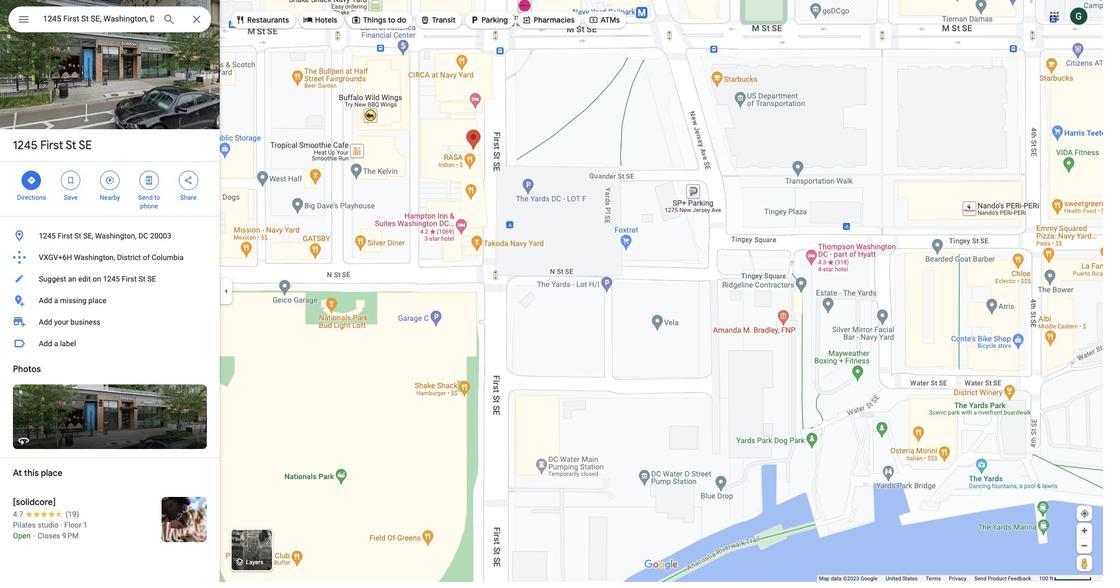 Task type: locate. For each thing, give the bounding box(es) containing it.
add a label
[[39, 339, 76, 348]]

google
[[861, 576, 878, 582]]

to left do
[[388, 15, 395, 25]]

product
[[988, 576, 1007, 582]]

a
[[54, 296, 58, 305], [54, 339, 58, 348]]

se down of
[[147, 275, 156, 283]]

2 vertical spatial add
[[39, 339, 52, 348]]

terms button
[[926, 575, 941, 582]]

suggest an edit on 1245 first st se
[[39, 275, 156, 283]]

to inside send to phone
[[154, 194, 160, 202]]

1
[[83, 521, 88, 530]]

send for send to phone
[[138, 194, 153, 202]]

things
[[363, 15, 386, 25]]

at this place
[[13, 468, 62, 479]]

0 horizontal spatial se
[[79, 138, 92, 153]]

transit
[[432, 15, 456, 25]]

©2023
[[843, 576, 860, 582]]

washington, up on
[[74, 253, 115, 262]]

add
[[39, 296, 52, 305], [39, 318, 52, 327], [39, 339, 52, 348]]

1 vertical spatial to
[[154, 194, 160, 202]]

this
[[24, 468, 39, 479]]

1 horizontal spatial send
[[975, 576, 987, 582]]

pharmacies
[[534, 15, 575, 25]]

0 vertical spatial se
[[79, 138, 92, 153]]

0 vertical spatial add
[[39, 296, 52, 305]]

None field
[[43, 12, 154, 25]]

share
[[180, 194, 197, 202]]

closes
[[38, 532, 60, 540]]

st inside 1245 first st se, washington, dc 20003 button
[[74, 232, 81, 240]]

washington,
[[95, 232, 137, 240], [74, 253, 115, 262]]

0 vertical spatial first
[[40, 138, 63, 153]]

first inside button
[[58, 232, 73, 240]]

add your business link
[[0, 311, 220, 333]]

 search field
[[9, 6, 211, 34]]

st for se,
[[74, 232, 81, 240]]

add left 'label'
[[39, 339, 52, 348]]

send
[[138, 194, 153, 202], [975, 576, 987, 582]]

first inside button
[[122, 275, 137, 283]]

send to phone
[[138, 194, 160, 210]]


[[144, 175, 154, 186]]

send inside "button"
[[975, 576, 987, 582]]

send up phone
[[138, 194, 153, 202]]

washington, up vxgv+6h washington, district of columbia
[[95, 232, 137, 240]]

1 vertical spatial st
[[74, 232, 81, 240]]

100
[[1040, 576, 1049, 582]]

·
[[60, 521, 62, 530]]

 parking
[[470, 14, 508, 26]]

2 vertical spatial first
[[122, 275, 137, 283]]

0 vertical spatial to
[[388, 15, 395, 25]]

100 ft
[[1040, 576, 1054, 582]]

1 vertical spatial add
[[39, 318, 52, 327]]

a left the 'missing'
[[54, 296, 58, 305]]

0 vertical spatial 1245
[[13, 138, 37, 153]]

2 horizontal spatial 1245
[[103, 275, 120, 283]]

3 add from the top
[[39, 339, 52, 348]]

add left the your
[[39, 318, 52, 327]]

restaurants
[[247, 15, 289, 25]]

suggest
[[39, 275, 66, 283]]

footer
[[819, 575, 1040, 582]]

1 vertical spatial send
[[975, 576, 987, 582]]

1 vertical spatial a
[[54, 339, 58, 348]]

do
[[397, 15, 406, 25]]

google maps element
[[0, 0, 1103, 582]]

0 vertical spatial place
[[88, 296, 106, 305]]

1245
[[13, 138, 37, 153], [39, 232, 56, 240], [103, 275, 120, 283]]

atms
[[601, 15, 620, 25]]

add a label button
[[0, 333, 220, 355]]

se inside button
[[147, 275, 156, 283]]

1 horizontal spatial se
[[147, 275, 156, 283]]

1 add from the top
[[39, 296, 52, 305]]

1 vertical spatial se
[[147, 275, 156, 283]]

send inside send to phone
[[138, 194, 153, 202]]

photos
[[13, 364, 41, 375]]

actions for 1245 first st se region
[[0, 162, 220, 216]]

2 add from the top
[[39, 318, 52, 327]]

pilates
[[13, 521, 36, 530]]

1 horizontal spatial place
[[88, 296, 106, 305]]

zoom in image
[[1081, 527, 1089, 535]]

a left 'label'
[[54, 339, 58, 348]]

se up actions for 1245 first st se region
[[79, 138, 92, 153]]

feedback
[[1008, 576, 1031, 582]]

1 a from the top
[[54, 296, 58, 305]]

0 vertical spatial a
[[54, 296, 58, 305]]

zoom out image
[[1081, 542, 1089, 550]]

vxgv+6h washington, district of columbia
[[39, 253, 184, 262]]


[[66, 175, 76, 186]]

on
[[93, 275, 101, 283]]

place right this
[[41, 468, 62, 479]]

se
[[79, 138, 92, 153], [147, 275, 156, 283]]

parking
[[482, 15, 508, 25]]

show your location image
[[1080, 509, 1090, 519]]

 transit
[[420, 14, 456, 26]]

place down suggest an edit on 1245 first st se
[[88, 296, 106, 305]]


[[27, 175, 36, 186]]

0 horizontal spatial place
[[41, 468, 62, 479]]

to
[[388, 15, 395, 25], [154, 194, 160, 202]]

google account: greg robinson  
(robinsongreg175@gmail.com) image
[[1071, 7, 1088, 25]]

⋅
[[32, 532, 36, 540]]


[[420, 14, 430, 26]]

0 horizontal spatial 1245
[[13, 138, 37, 153]]

to up phone
[[154, 194, 160, 202]]

2 a from the top
[[54, 339, 58, 348]]

send product feedback button
[[975, 575, 1031, 582]]

place
[[88, 296, 106, 305], [41, 468, 62, 479]]

1 vertical spatial first
[[58, 232, 73, 240]]

save
[[64, 194, 78, 202]]

first
[[40, 138, 63, 153], [58, 232, 73, 240], [122, 275, 137, 283]]

1245 First St SE, Washington, DC 20003 field
[[9, 6, 211, 32]]

add for add a label
[[39, 339, 52, 348]]

add a missing place
[[39, 296, 106, 305]]


[[470, 14, 480, 26]]

100 ft button
[[1040, 576, 1092, 582]]

footer containing map data ©2023 google
[[819, 575, 1040, 582]]

st down of
[[139, 275, 146, 283]]

1 horizontal spatial 1245
[[39, 232, 56, 240]]

place inside button
[[88, 296, 106, 305]]

an
[[68, 275, 76, 283]]

1245 inside button
[[39, 232, 56, 240]]


[[522, 14, 532, 26]]

1245 right on
[[103, 275, 120, 283]]

1245 up 
[[13, 138, 37, 153]]

1245 up vxgv+6h
[[39, 232, 56, 240]]

1 vertical spatial 1245
[[39, 232, 56, 240]]

phone
[[140, 203, 158, 210]]

0 vertical spatial send
[[138, 194, 153, 202]]

columbia
[[152, 253, 184, 262]]

edit
[[78, 275, 91, 283]]

0 horizontal spatial to
[[154, 194, 160, 202]]

2 vertical spatial st
[[139, 275, 146, 283]]

add for add your business
[[39, 318, 52, 327]]

vxgv+6h
[[39, 253, 72, 262]]

0 vertical spatial st
[[66, 138, 76, 153]]

0 horizontal spatial send
[[138, 194, 153, 202]]

vxgv+6h washington, district of columbia button
[[0, 247, 220, 268]]

st left "se,"
[[74, 232, 81, 240]]

nearby
[[100, 194, 120, 202]]

st
[[66, 138, 76, 153], [74, 232, 81, 240], [139, 275, 146, 283]]

4.7 stars 19 reviews image
[[13, 509, 79, 520]]

business
[[70, 318, 101, 327]]

1 horizontal spatial to
[[388, 15, 395, 25]]

send left product
[[975, 576, 987, 582]]

2 vertical spatial 1245
[[103, 275, 120, 283]]

suggest an edit on 1245 first st se button
[[0, 268, 220, 290]]

st up 
[[66, 138, 76, 153]]

add down "suggest"
[[39, 296, 52, 305]]



Task type: describe. For each thing, give the bounding box(es) containing it.
none field inside 1245 first st se, washington, dc 20003 field
[[43, 12, 154, 25]]

pilates studio · floor 1 open ⋅ closes 9 pm
[[13, 521, 88, 540]]

footer inside google maps element
[[819, 575, 1040, 582]]

send product feedback
[[975, 576, 1031, 582]]

first for se,
[[58, 232, 73, 240]]

1245 for 1245 first st se, washington, dc 20003
[[39, 232, 56, 240]]

map data ©2023 google
[[819, 576, 878, 582]]

layers
[[246, 559, 263, 566]]

floor
[[64, 521, 81, 530]]

map
[[819, 576, 830, 582]]


[[17, 12, 30, 27]]

states
[[903, 576, 918, 582]]

privacy
[[949, 576, 967, 582]]

1245 first st se, washington, dc 20003 button
[[0, 225, 220, 247]]

1245 inside button
[[103, 275, 120, 283]]

0 vertical spatial washington,
[[95, 232, 137, 240]]

first for se
[[40, 138, 63, 153]]


[[184, 175, 193, 186]]

(19)
[[65, 510, 79, 519]]

united states button
[[886, 575, 918, 582]]

 hotels
[[303, 14, 337, 26]]

20003
[[150, 232, 171, 240]]

studio
[[38, 521, 59, 530]]

a for label
[[54, 339, 58, 348]]

add for add a missing place
[[39, 296, 52, 305]]

9 pm
[[62, 532, 79, 540]]

 atms
[[589, 14, 620, 26]]

hotels
[[315, 15, 337, 25]]

of
[[143, 253, 150, 262]]

collapse side panel image
[[220, 285, 232, 297]]

1245 first st se, washington, dc 20003
[[39, 232, 171, 240]]

1 vertical spatial place
[[41, 468, 62, 479]]

4.7
[[13, 510, 23, 519]]

at
[[13, 468, 22, 479]]

 things to do
[[351, 14, 406, 26]]


[[589, 14, 599, 26]]

add your business
[[39, 318, 101, 327]]

terms
[[926, 576, 941, 582]]

to inside  things to do
[[388, 15, 395, 25]]

district
[[117, 253, 141, 262]]

a for missing
[[54, 296, 58, 305]]

dc
[[138, 232, 148, 240]]


[[303, 14, 313, 26]]

1245 first st se main content
[[0, 0, 220, 582]]

 button
[[9, 6, 39, 34]]

 restaurants
[[235, 14, 289, 26]]

add a missing place button
[[0, 290, 220, 311]]

ft
[[1050, 576, 1054, 582]]

1 vertical spatial washington,
[[74, 253, 115, 262]]

send for send product feedback
[[975, 576, 987, 582]]

privacy button
[[949, 575, 967, 582]]


[[351, 14, 361, 26]]

united
[[886, 576, 901, 582]]

 pharmacies
[[522, 14, 575, 26]]

open
[[13, 532, 31, 540]]

[solidcore]
[[13, 497, 56, 508]]


[[235, 14, 245, 26]]

show street view coverage image
[[1077, 555, 1093, 572]]

se,
[[83, 232, 93, 240]]

your
[[54, 318, 69, 327]]


[[105, 175, 115, 186]]

directions
[[17, 194, 46, 202]]

st inside the suggest an edit on 1245 first st se button
[[139, 275, 146, 283]]

1245 first st se
[[13, 138, 92, 153]]

united states
[[886, 576, 918, 582]]

1245 for 1245 first st se
[[13, 138, 37, 153]]

label
[[60, 339, 76, 348]]

missing
[[60, 296, 87, 305]]

data
[[831, 576, 842, 582]]

st for se
[[66, 138, 76, 153]]



Task type: vqa. For each thing, say whether or not it's contained in the screenshot.
on
yes



